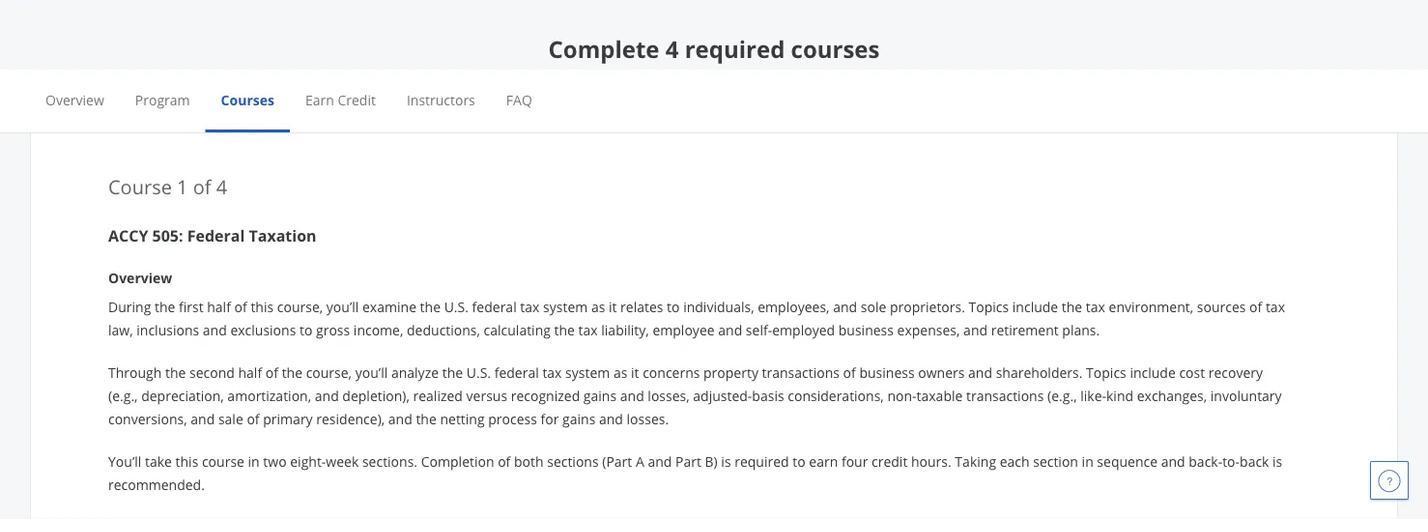 Task type: vqa. For each thing, say whether or not it's contained in the screenshot.
the left half
yes



Task type: locate. For each thing, give the bounding box(es) containing it.
to inside you'll take this course in two eight-week sections. completion of both sections (part a and part b) is required to earn four credit hours. taking each section in sequence and back-to-back is recommended.
[[793, 452, 806, 470]]

you'll up gross
[[327, 297, 359, 316]]

0 vertical spatial to
[[667, 297, 680, 316]]

0 vertical spatial half
[[207, 297, 231, 316]]

1 horizontal spatial half
[[238, 363, 262, 381]]

1 vertical spatial 4
[[216, 173, 227, 200]]

federal up the "recognized"
[[495, 363, 539, 381]]

it
[[609, 297, 617, 316], [631, 363, 640, 381]]

as inside during the first half of this course, you'll examine the u.s. federal tax system as it relates to individuals, employees, and sole proprietors. topics include the tax environment, sources of tax law, inclusions and exclusions to gross income, deductions, calculating the tax liability, employee and self-employed business expenses, and retirement plans.
[[592, 297, 606, 316]]

this up exclusions
[[251, 297, 274, 316]]

program
[[135, 90, 190, 109]]

1 horizontal spatial as
[[614, 363, 628, 381]]

u.s. inside during the first half of this course, you'll examine the u.s. federal tax system as it relates to individuals, employees, and sole proprietors. topics include the tax environment, sources of tax law, inclusions and exclusions to gross income, deductions, calculating the tax liability, employee and self-employed business expenses, and retirement plans.
[[444, 297, 469, 316]]

tax up the "recognized"
[[543, 363, 562, 381]]

business
[[839, 320, 894, 339], [860, 363, 915, 381]]

earn
[[305, 90, 334, 109]]

topics
[[969, 297, 1009, 316], [1087, 363, 1127, 381]]

gains right the "recognized"
[[584, 386, 617, 405]]

0 vertical spatial this
[[251, 297, 274, 316]]

0 vertical spatial include
[[1013, 297, 1059, 316]]

system inside during the first half of this course, you'll examine the u.s. federal tax system as it relates to individuals, employees, and sole proprietors. topics include the tax environment, sources of tax law, inclusions and exclusions to gross income, deductions, calculating the tax liability, employee and self-employed business expenses, and retirement plans.
[[543, 297, 588, 316]]

amortization,
[[228, 386, 311, 405]]

two
[[263, 452, 287, 470]]

half up amortization,
[[238, 363, 262, 381]]

0 horizontal spatial this
[[176, 452, 198, 470]]

0 horizontal spatial is
[[721, 452, 731, 470]]

1 vertical spatial gains
[[563, 409, 596, 428]]

you'll inside during the first half of this course, you'll examine the u.s. federal tax system as it relates to individuals, employees, and sole proprietors. topics include the tax environment, sources of tax law, inclusions and exclusions to gross income, deductions, calculating the tax liability, employee and self-employed business expenses, and retirement plans.
[[327, 297, 359, 316]]

as
[[592, 297, 606, 316], [614, 363, 628, 381]]

to up "employee"
[[667, 297, 680, 316]]

(e.g., down through
[[108, 386, 138, 405]]

1 vertical spatial business
[[860, 363, 915, 381]]

of up amortization,
[[266, 363, 278, 381]]

topics inside "through the second half of the course, you'll analyze the u.s. federal tax system as it concerns property transactions of business owners and shareholders. topics include cost recovery (e.g., depreciation, amortization, and depletion), realized versus recognized gains and losses, adjusted-basis considerations, non-taxable transactions (e.g., like-kind exchanges, involuntary conversions, and sale of primary residence), and the netting process for gains and losses."
[[1087, 363, 1127, 381]]

4 right the 1
[[216, 173, 227, 200]]

conversions,
[[108, 409, 187, 428]]

include inside "through the second half of the course, you'll analyze the u.s. federal tax system as it concerns property transactions of business owners and shareholders. topics include cost recovery (e.g., depreciation, amortization, and depletion), realized versus recognized gains and losses, adjusted-basis considerations, non-taxable transactions (e.g., like-kind exchanges, involuntary conversions, and sale of primary residence), and the netting process for gains and losses."
[[1130, 363, 1176, 381]]

it left concerns
[[631, 363, 640, 381]]

0 horizontal spatial half
[[207, 297, 231, 316]]

it for relates
[[609, 297, 617, 316]]

1 horizontal spatial 4
[[666, 33, 679, 65]]

1 vertical spatial federal
[[495, 363, 539, 381]]

505:
[[152, 225, 183, 246]]

1 vertical spatial system
[[566, 363, 610, 381]]

process
[[488, 409, 537, 428]]

u.s. up versus
[[467, 363, 491, 381]]

0 vertical spatial federal
[[472, 297, 517, 316]]

of inside you'll take this course in two eight-week sections. completion of both sections (part a and part b) is required to earn four credit hours. taking each section in sequence and back-to-back is recommended.
[[498, 452, 511, 470]]

the up plans.
[[1062, 297, 1083, 316]]

netting
[[440, 409, 485, 428]]

1 vertical spatial this
[[176, 452, 198, 470]]

of left both
[[498, 452, 511, 470]]

1 vertical spatial to
[[300, 320, 313, 339]]

half
[[207, 297, 231, 316], [238, 363, 262, 381]]

it inside "through the second half of the course, you'll analyze the u.s. federal tax system as it concerns property transactions of business owners and shareholders. topics include cost recovery (e.g., depreciation, amortization, and depletion), realized versus recognized gains and losses, adjusted-basis considerations, non-taxable transactions (e.g., like-kind exchanges, involuntary conversions, and sale of primary residence), and the netting process for gains and losses."
[[631, 363, 640, 381]]

1 horizontal spatial include
[[1130, 363, 1176, 381]]

1 vertical spatial topics
[[1087, 363, 1127, 381]]

topics inside during the first half of this course, you'll examine the u.s. federal tax system as it relates to individuals, employees, and sole proprietors. topics include the tax environment, sources of tax law, inclusions and exclusions to gross income, deductions, calculating the tax liability, employee and self-employed business expenses, and retirement plans.
[[969, 297, 1009, 316]]

federal for analyze
[[495, 363, 539, 381]]

half for first
[[207, 297, 231, 316]]

week
[[326, 452, 359, 470]]

include
[[1013, 297, 1059, 316], [1130, 363, 1176, 381]]

as down 'liability,'
[[614, 363, 628, 381]]

taxation
[[249, 225, 317, 246]]

1 vertical spatial you'll
[[355, 363, 388, 381]]

business inside during the first half of this course, you'll examine the u.s. federal tax system as it relates to individuals, employees, and sole proprietors. topics include the tax environment, sources of tax law, inclusions and exclusions to gross income, deductions, calculating the tax liability, employee and self-employed business expenses, and retirement plans.
[[839, 320, 894, 339]]

system up the "recognized"
[[566, 363, 610, 381]]

and right 'owners'
[[969, 363, 993, 381]]

half right the first
[[207, 297, 231, 316]]

course, for the
[[306, 363, 352, 381]]

program link
[[135, 90, 190, 109]]

instructors
[[407, 90, 475, 109]]

and left losses.
[[599, 409, 623, 428]]

kind
[[1107, 386, 1134, 405]]

recommended.
[[108, 475, 205, 494]]

sources
[[1198, 297, 1247, 316]]

0 vertical spatial business
[[839, 320, 894, 339]]

section
[[1034, 452, 1079, 470]]

course, up gross
[[277, 297, 323, 316]]

1 vertical spatial include
[[1130, 363, 1176, 381]]

business inside "through the second half of the course, you'll analyze the u.s. federal tax system as it concerns property transactions of business owners and shareholders. topics include cost recovery (e.g., depreciation, amortization, and depletion), realized versus recognized gains and losses, adjusted-basis considerations, non-taxable transactions (e.g., like-kind exchanges, involuntary conversions, and sale of primary residence), and the netting process for gains and losses."
[[860, 363, 915, 381]]

you'll take this course in two eight-week sections. completion of both sections (part a and part b) is required to earn four credit hours. taking each section in sequence and back-to-back is recommended.
[[108, 452, 1283, 494]]

1 horizontal spatial is
[[1273, 452, 1283, 470]]

and left the sole at the bottom right of page
[[833, 297, 858, 316]]

overview link
[[45, 90, 104, 109]]

0 vertical spatial gains
[[584, 386, 617, 405]]

courses
[[221, 90, 274, 109]]

0 vertical spatial as
[[592, 297, 606, 316]]

federal up calculating
[[472, 297, 517, 316]]

1 horizontal spatial to
[[667, 297, 680, 316]]

0 horizontal spatial in
[[248, 452, 260, 470]]

1 vertical spatial as
[[614, 363, 628, 381]]

1 horizontal spatial it
[[631, 363, 640, 381]]

1 vertical spatial overview
[[108, 268, 172, 287]]

required up certificate menu element
[[685, 33, 785, 65]]

it for concerns
[[631, 363, 640, 381]]

include up exchanges,
[[1130, 363, 1176, 381]]

transactions up "basis"
[[762, 363, 840, 381]]

course,
[[277, 297, 323, 316], [306, 363, 352, 381]]

environment,
[[1109, 297, 1194, 316]]

it inside during the first half of this course, you'll examine the u.s. federal tax system as it relates to individuals, employees, and sole proprietors. topics include the tax environment, sources of tax law, inclusions and exclusions to gross income, deductions, calculating the tax liability, employee and self-employed business expenses, and retirement plans.
[[609, 297, 617, 316]]

u.s. inside "through the second half of the course, you'll analyze the u.s. federal tax system as it concerns property transactions of business owners and shareholders. topics include cost recovery (e.g., depreciation, amortization, and depletion), realized versus recognized gains and losses, adjusted-basis considerations, non-taxable transactions (e.g., like-kind exchanges, involuntary conversions, and sale of primary residence), and the netting process for gains and losses."
[[467, 363, 491, 381]]

0 horizontal spatial as
[[592, 297, 606, 316]]

4 up certificate menu element
[[666, 33, 679, 65]]

1 horizontal spatial in
[[1082, 452, 1094, 470]]

u.s.
[[444, 297, 469, 316], [467, 363, 491, 381]]

business up non-
[[860, 363, 915, 381]]

0 vertical spatial it
[[609, 297, 617, 316]]

required
[[685, 33, 785, 65], [735, 452, 789, 470]]

owners
[[919, 363, 965, 381]]

u.s. up deductions,
[[444, 297, 469, 316]]

1 horizontal spatial overview
[[108, 268, 172, 287]]

faq link
[[506, 90, 532, 109]]

0 vertical spatial topics
[[969, 297, 1009, 316]]

include inside during the first half of this course, you'll examine the u.s. federal tax system as it relates to individuals, employees, and sole proprietors. topics include the tax environment, sources of tax law, inclusions and exclusions to gross income, deductions, calculating the tax liability, employee and self-employed business expenses, and retirement plans.
[[1013, 297, 1059, 316]]

proprietors.
[[890, 297, 966, 316]]

you'll
[[108, 452, 141, 470]]

it up 'liability,'
[[609, 297, 617, 316]]

during the first half of this course, you'll examine the u.s. federal tax system as it relates to individuals, employees, and sole proprietors. topics include the tax environment, sources of tax law, inclusions and exclusions to gross income, deductions, calculating the tax liability, employee and self-employed business expenses, and retirement plans.
[[108, 297, 1286, 339]]

0 vertical spatial transactions
[[762, 363, 840, 381]]

self-
[[746, 320, 773, 339]]

0 horizontal spatial to
[[300, 320, 313, 339]]

0 horizontal spatial transactions
[[762, 363, 840, 381]]

losses,
[[648, 386, 690, 405]]

1 vertical spatial u.s.
[[467, 363, 491, 381]]

1 vertical spatial course,
[[306, 363, 352, 381]]

is right back
[[1273, 452, 1283, 470]]

federal
[[472, 297, 517, 316], [495, 363, 539, 381]]

and left sale
[[191, 409, 215, 428]]

0 vertical spatial 4
[[666, 33, 679, 65]]

4
[[666, 33, 679, 65], [216, 173, 227, 200]]

0 vertical spatial system
[[543, 297, 588, 316]]

second
[[189, 363, 235, 381]]

the up realized
[[442, 363, 463, 381]]

tax left 'liability,'
[[579, 320, 598, 339]]

2 is from the left
[[1273, 452, 1283, 470]]

transactions down shareholders.
[[967, 386, 1044, 405]]

0 horizontal spatial topics
[[969, 297, 1009, 316]]

you'll up depletion),
[[355, 363, 388, 381]]

credit
[[872, 452, 908, 470]]

course, inside "through the second half of the course, you'll analyze the u.s. federal tax system as it concerns property transactions of business owners and shareholders. topics include cost recovery (e.g., depreciation, amortization, and depletion), realized versus recognized gains and losses, adjusted-basis considerations, non-taxable transactions (e.g., like-kind exchanges, involuntary conversions, and sale of primary residence), and the netting process for gains and losses."
[[306, 363, 352, 381]]

1 vertical spatial required
[[735, 452, 789, 470]]

and
[[833, 297, 858, 316], [203, 320, 227, 339], [719, 320, 743, 339], [964, 320, 988, 339], [969, 363, 993, 381], [315, 386, 339, 405], [620, 386, 645, 405], [191, 409, 215, 428], [388, 409, 413, 428], [599, 409, 623, 428], [648, 452, 672, 470], [1162, 452, 1186, 470]]

tax right "sources"
[[1266, 297, 1286, 316]]

take
[[145, 452, 172, 470]]

transactions
[[762, 363, 840, 381], [967, 386, 1044, 405]]

overview left program
[[45, 90, 104, 109]]

1 horizontal spatial topics
[[1087, 363, 1127, 381]]

tax up calculating
[[520, 297, 540, 316]]

this right take
[[176, 452, 198, 470]]

topics up 'retirement'
[[969, 297, 1009, 316]]

relates
[[621, 297, 664, 316]]

during
[[108, 297, 151, 316]]

inclusions
[[137, 320, 199, 339]]

half inside during the first half of this course, you'll examine the u.s. federal tax system as it relates to individuals, employees, and sole proprietors. topics include the tax environment, sources of tax law, inclusions and exclusions to gross income, deductions, calculating the tax liability, employee and self-employed business expenses, and retirement plans.
[[207, 297, 231, 316]]

system up calculating
[[543, 297, 588, 316]]

to left gross
[[300, 320, 313, 339]]

gains
[[584, 386, 617, 405], [563, 409, 596, 428]]

of right "sources"
[[1250, 297, 1263, 316]]

system inside "through the second half of the course, you'll analyze the u.s. federal tax system as it concerns property transactions of business owners and shareholders. topics include cost recovery (e.g., depreciation, amortization, and depletion), realized versus recognized gains and losses, adjusted-basis considerations, non-taxable transactions (e.g., like-kind exchanges, involuntary conversions, and sale of primary residence), and the netting process for gains and losses."
[[566, 363, 610, 381]]

employed
[[773, 320, 835, 339]]

depletion),
[[343, 386, 410, 405]]

as for relates
[[592, 297, 606, 316]]

faq
[[506, 90, 532, 109]]

half inside "through the second half of the course, you'll analyze the u.s. federal tax system as it concerns property transactions of business owners and shareholders. topics include cost recovery (e.g., depreciation, amortization, and depletion), realized versus recognized gains and losses, adjusted-basis considerations, non-taxable transactions (e.g., like-kind exchanges, involuntary conversions, and sale of primary residence), and the netting process for gains and losses."
[[238, 363, 262, 381]]

examine
[[363, 297, 417, 316]]

back-
[[1189, 452, 1223, 470]]

and down individuals,
[[719, 320, 743, 339]]

1 vertical spatial half
[[238, 363, 262, 381]]

include up 'retirement'
[[1013, 297, 1059, 316]]

federal for examine
[[472, 297, 517, 316]]

in left two
[[248, 452, 260, 470]]

the
[[155, 297, 175, 316], [420, 297, 441, 316], [1062, 297, 1083, 316], [554, 320, 575, 339], [165, 363, 186, 381], [282, 363, 303, 381], [442, 363, 463, 381], [416, 409, 437, 428]]

federal inside "through the second half of the course, you'll analyze the u.s. federal tax system as it concerns property transactions of business owners and shareholders. topics include cost recovery (e.g., depreciation, amortization, and depletion), realized versus recognized gains and losses, adjusted-basis considerations, non-taxable transactions (e.g., like-kind exchanges, involuntary conversions, and sale of primary residence), and the netting process for gains and losses."
[[495, 363, 539, 381]]

2 vertical spatial to
[[793, 452, 806, 470]]

sequence
[[1098, 452, 1158, 470]]

you'll inside "through the second half of the course, you'll analyze the u.s. federal tax system as it concerns property transactions of business owners and shareholders. topics include cost recovery (e.g., depreciation, amortization, and depletion), realized versus recognized gains and losses, adjusted-basis considerations, non-taxable transactions (e.g., like-kind exchanges, involuntary conversions, and sale of primary residence), and the netting process for gains and losses."
[[355, 363, 388, 381]]

and up losses.
[[620, 386, 645, 405]]

earn
[[809, 452, 838, 470]]

1 horizontal spatial (e.g.,
[[1048, 386, 1077, 405]]

expenses,
[[898, 320, 960, 339]]

0 vertical spatial you'll
[[327, 297, 359, 316]]

earn credit
[[305, 90, 376, 109]]

primary
[[263, 409, 313, 428]]

0 vertical spatial u.s.
[[444, 297, 469, 316]]

required right b)
[[735, 452, 789, 470]]

complete 4 required courses
[[549, 33, 880, 65]]

system
[[543, 297, 588, 316], [566, 363, 610, 381]]

sole
[[861, 297, 887, 316]]

complete
[[549, 33, 660, 65]]

u.s. for analyze
[[467, 363, 491, 381]]

you'll for examine
[[327, 297, 359, 316]]

u.s. for examine
[[444, 297, 469, 316]]

0 vertical spatial overview
[[45, 90, 104, 109]]

1 vertical spatial it
[[631, 363, 640, 381]]

course, down gross
[[306, 363, 352, 381]]

non-
[[888, 386, 917, 405]]

0 horizontal spatial (e.g.,
[[108, 386, 138, 405]]

involuntary
[[1211, 386, 1282, 405]]

in right section on the bottom of page
[[1082, 452, 1094, 470]]

in
[[248, 452, 260, 470], [1082, 452, 1094, 470]]

0 horizontal spatial it
[[609, 297, 617, 316]]

overview up during
[[108, 268, 172, 287]]

0 horizontal spatial include
[[1013, 297, 1059, 316]]

course, inside during the first half of this course, you'll examine the u.s. federal tax system as it relates to individuals, employees, and sole proprietors. topics include the tax environment, sources of tax law, inclusions and exclusions to gross income, deductions, calculating the tax liability, employee and self-employed business expenses, and retirement plans.
[[277, 297, 323, 316]]

0 horizontal spatial overview
[[45, 90, 104, 109]]

to left earn
[[793, 452, 806, 470]]

exclusions
[[230, 320, 296, 339]]

like-
[[1081, 386, 1107, 405]]

first
[[179, 297, 204, 316]]

as inside "through the second half of the course, you'll analyze the u.s. federal tax system as it concerns property transactions of business owners and shareholders. topics include cost recovery (e.g., depreciation, amortization, and depletion), realized versus recognized gains and losses, adjusted-basis considerations, non-taxable transactions (e.g., like-kind exchanges, involuntary conversions, and sale of primary residence), and the netting process for gains and losses."
[[614, 363, 628, 381]]

concerns
[[643, 363, 700, 381]]

gains right for
[[563, 409, 596, 428]]

as up 'liability,'
[[592, 297, 606, 316]]

topics up the like-
[[1087, 363, 1127, 381]]

completion
[[421, 452, 494, 470]]

0 vertical spatial course,
[[277, 297, 323, 316]]

business down the sole at the bottom right of page
[[839, 320, 894, 339]]

system for relates
[[543, 297, 588, 316]]

2 horizontal spatial to
[[793, 452, 806, 470]]

and right expenses,
[[964, 320, 988, 339]]

1 horizontal spatial this
[[251, 297, 274, 316]]

(e.g., left the like-
[[1048, 386, 1077, 405]]

0 horizontal spatial 4
[[216, 173, 227, 200]]

is right b)
[[721, 452, 731, 470]]

1 horizontal spatial transactions
[[967, 386, 1044, 405]]

federal inside during the first half of this course, you'll examine the u.s. federal tax system as it relates to individuals, employees, and sole proprietors. topics include the tax environment, sources of tax law, inclusions and exclusions to gross income, deductions, calculating the tax liability, employee and self-employed business expenses, and retirement plans.
[[472, 297, 517, 316]]

overview
[[45, 90, 104, 109], [108, 268, 172, 287]]

0 vertical spatial required
[[685, 33, 785, 65]]



Task type: describe. For each thing, give the bounding box(es) containing it.
accy 505: federal taxation
[[108, 225, 317, 246]]

certificate menu element
[[30, 70, 1399, 132]]

the down realized
[[416, 409, 437, 428]]

basis
[[752, 386, 785, 405]]

the right calculating
[[554, 320, 575, 339]]

eight-
[[290, 452, 326, 470]]

each
[[1000, 452, 1030, 470]]

analyze
[[391, 363, 439, 381]]

taxable
[[917, 386, 963, 405]]

losses.
[[627, 409, 669, 428]]

and down depletion),
[[388, 409, 413, 428]]

the up inclusions
[[155, 297, 175, 316]]

courses link
[[221, 90, 274, 109]]

property
[[704, 363, 759, 381]]

individuals,
[[684, 297, 755, 316]]

cost
[[1180, 363, 1206, 381]]

employees,
[[758, 297, 830, 316]]

as for concerns
[[614, 363, 628, 381]]

depreciation,
[[141, 386, 224, 405]]

the up amortization,
[[282, 363, 303, 381]]

this inside during the first half of this course, you'll examine the u.s. federal tax system as it relates to individuals, employees, and sole proprietors. topics include the tax environment, sources of tax law, inclusions and exclusions to gross income, deductions, calculating the tax liability, employee and self-employed business expenses, and retirement plans.
[[251, 297, 274, 316]]

sale
[[218, 409, 243, 428]]

realized
[[413, 386, 463, 405]]

shareholders.
[[996, 363, 1083, 381]]

half for second
[[238, 363, 262, 381]]

law,
[[108, 320, 133, 339]]

hours.
[[912, 452, 952, 470]]

recovery
[[1209, 363, 1264, 381]]

deductions,
[[407, 320, 480, 339]]

help center image
[[1379, 469, 1402, 492]]

both
[[514, 452, 544, 470]]

recognized
[[511, 386, 580, 405]]

of right sale
[[247, 409, 260, 428]]

sections.
[[362, 452, 418, 470]]

income,
[[354, 320, 404, 339]]

of up exclusions
[[234, 297, 247, 316]]

system for concerns
[[566, 363, 610, 381]]

1 (e.g., from the left
[[108, 386, 138, 405]]

you'll for analyze
[[355, 363, 388, 381]]

for
[[541, 409, 559, 428]]

of right the 1
[[193, 173, 211, 200]]

and down the first
[[203, 320, 227, 339]]

overview inside certificate menu element
[[45, 90, 104, 109]]

course
[[202, 452, 244, 470]]

and right a
[[648, 452, 672, 470]]

and up residence),
[[315, 386, 339, 405]]

course, for this
[[277, 297, 323, 316]]

part
[[676, 452, 702, 470]]

back
[[1240, 452, 1270, 470]]

(part
[[602, 452, 632, 470]]

a
[[636, 452, 645, 470]]

four
[[842, 452, 868, 470]]

courses
[[791, 33, 880, 65]]

course 1 of 4
[[108, 173, 227, 200]]

residence),
[[316, 409, 385, 428]]

earn credit link
[[305, 90, 376, 109]]

1 is from the left
[[721, 452, 731, 470]]

liability,
[[602, 320, 649, 339]]

credit
[[338, 90, 376, 109]]

considerations,
[[788, 386, 884, 405]]

to-
[[1223, 452, 1240, 470]]

this inside you'll take this course in two eight-week sections. completion of both sections (part a and part b) is required to earn four credit hours. taking each section in sequence and back-to-back is recommended.
[[176, 452, 198, 470]]

tax up plans.
[[1086, 297, 1106, 316]]

federal
[[187, 225, 245, 246]]

and left back-
[[1162, 452, 1186, 470]]

retirement
[[992, 320, 1059, 339]]

b)
[[705, 452, 718, 470]]

the up depreciation,
[[165, 363, 186, 381]]

1 in from the left
[[248, 452, 260, 470]]

sections
[[547, 452, 599, 470]]

tax inside "through the second half of the course, you'll analyze the u.s. federal tax system as it concerns property transactions of business owners and shareholders. topics include cost recovery (e.g., depreciation, amortization, and depletion), realized versus recognized gains and losses, adjusted-basis considerations, non-taxable transactions (e.g., like-kind exchanges, involuntary conversions, and sale of primary residence), and the netting process for gains and losses."
[[543, 363, 562, 381]]

the up deductions,
[[420, 297, 441, 316]]

gross
[[316, 320, 350, 339]]

1
[[177, 173, 188, 200]]

2 (e.g., from the left
[[1048, 386, 1077, 405]]

versus
[[466, 386, 508, 405]]

2 in from the left
[[1082, 452, 1094, 470]]

employee
[[653, 320, 715, 339]]

of up considerations,
[[844, 363, 856, 381]]

exchanges,
[[1138, 386, 1208, 405]]

calculating
[[484, 320, 551, 339]]

taking
[[955, 452, 997, 470]]

1 vertical spatial transactions
[[967, 386, 1044, 405]]

required inside you'll take this course in two eight-week sections. completion of both sections (part a and part b) is required to earn four credit hours. taking each section in sequence and back-to-back is recommended.
[[735, 452, 789, 470]]

accy
[[108, 225, 148, 246]]

adjusted-
[[693, 386, 752, 405]]

plans.
[[1063, 320, 1100, 339]]

through the second half of the course, you'll analyze the u.s. federal tax system as it concerns property transactions of business owners and shareholders. topics include cost recovery (e.g., depreciation, amortization, and depletion), realized versus recognized gains and losses, adjusted-basis considerations, non-taxable transactions (e.g., like-kind exchanges, involuntary conversions, and sale of primary residence), and the netting process for gains and losses.
[[108, 363, 1282, 428]]



